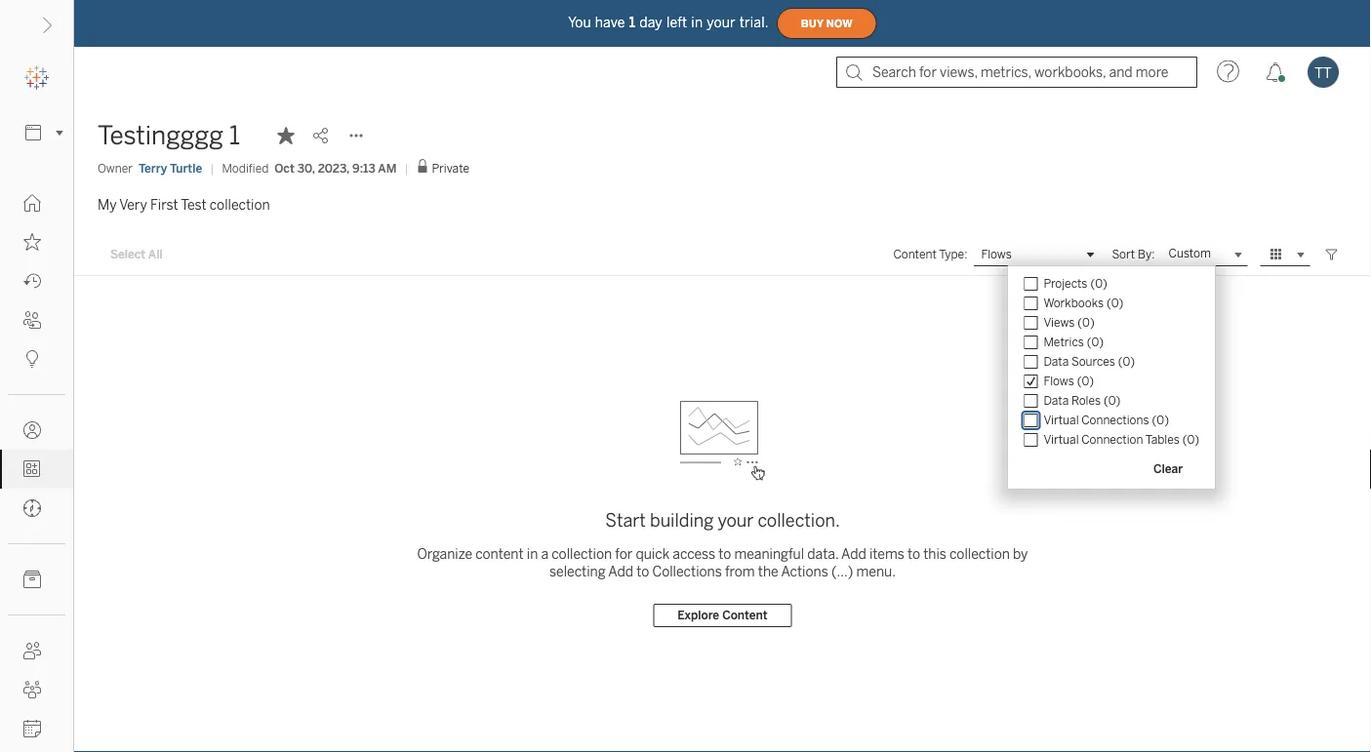 Task type: locate. For each thing, give the bounding box(es) containing it.
0 vertical spatial add
[[841, 546, 867, 562]]

virtual
[[1044, 413, 1079, 428], [1044, 433, 1079, 447]]

1 vertical spatial content
[[723, 609, 768, 623]]

to left this
[[908, 546, 921, 562]]

your up organize content in a collection for quick access to meaningful data. add items to this collection by selecting add to collections from the actions (...) menu. on the bottom of page
[[718, 511, 754, 532]]

2 data from the top
[[1044, 394, 1069, 408]]

now
[[827, 17, 853, 30]]

selecting
[[550, 564, 606, 580]]

Search for views, metrics, workbooks, and more text field
[[837, 57, 1198, 88]]

select all button
[[98, 243, 175, 266]]

turtle
[[170, 161, 202, 175]]

by:
[[1138, 247, 1155, 262]]

organize content in a collection for quick access to meaningful data. add items to this collection by selecting add to collections from the actions (...) menu.
[[417, 546, 1028, 580]]

you have 1 day left in your trial.
[[568, 14, 769, 31]]

content
[[894, 247, 937, 262], [723, 609, 768, 623]]

0 horizontal spatial flows
[[982, 248, 1012, 262]]

1 vertical spatial in
[[527, 546, 538, 562]]

(
[[1091, 277, 1095, 291], [1107, 296, 1112, 310], [1078, 316, 1083, 330], [1087, 335, 1092, 349], [1118, 355, 1123, 369], [1078, 374, 1082, 388], [1104, 394, 1109, 408], [1152, 413, 1157, 428], [1183, 433, 1188, 447]]

add down for
[[609, 564, 634, 580]]

collection.
[[758, 511, 840, 532]]

to down quick
[[637, 564, 650, 580]]

0 horizontal spatial in
[[527, 546, 538, 562]]

0 horizontal spatial to
[[637, 564, 650, 580]]

start building your collection.
[[605, 511, 840, 532]]

1 vertical spatial flows
[[1044, 374, 1075, 388]]

owner
[[98, 161, 133, 175]]

projects ( 0 ) workbooks ( 0 ) views ( 0 ) metrics ( 0 ) data sources ( 0 ) flows ( 0 ) data roles ( 0 ) virtual connections ( 0 ) virtual connection tables ( 0 )
[[1044, 277, 1200, 447]]

data left the roles
[[1044, 394, 1069, 408]]

( right projects
[[1091, 277, 1095, 291]]

quick
[[636, 546, 670, 562]]

1 vertical spatial virtual
[[1044, 433, 1079, 447]]

( up tables
[[1152, 413, 1157, 428]]

collection left by
[[950, 546, 1010, 562]]

buy now
[[801, 17, 853, 30]]

1 horizontal spatial to
[[719, 546, 731, 562]]

0 up sources
[[1092, 335, 1100, 349]]

2 | from the left
[[405, 161, 409, 175]]

add up (...)
[[841, 546, 867, 562]]

|
[[210, 161, 214, 175], [405, 161, 409, 175]]

0 right tables
[[1188, 433, 1195, 447]]

left
[[667, 14, 688, 31]]

0 vertical spatial data
[[1044, 355, 1069, 369]]

) down sources
[[1090, 374, 1094, 388]]

collection down modified
[[210, 197, 270, 213]]

building
[[650, 511, 714, 532]]

collection up the selecting
[[552, 546, 612, 562]]

in
[[692, 14, 703, 31], [527, 546, 538, 562]]

content left the type: on the right
[[894, 247, 937, 262]]

| right turtle
[[210, 161, 214, 175]]

data down metrics
[[1044, 355, 1069, 369]]

your
[[707, 14, 736, 31], [718, 511, 754, 532]]

1 vertical spatial data
[[1044, 394, 1069, 408]]

1 horizontal spatial 1
[[629, 14, 636, 31]]

type:
[[939, 247, 968, 262]]

in left a
[[527, 546, 538, 562]]

owner terry turtle | modified oct 30, 2023, 9:13 am |
[[98, 161, 409, 175]]

)
[[1103, 277, 1108, 291], [1119, 296, 1124, 310], [1090, 316, 1095, 330], [1100, 335, 1104, 349], [1131, 355, 1135, 369], [1090, 374, 1094, 388], [1116, 394, 1121, 408], [1165, 413, 1169, 428], [1195, 433, 1200, 447]]

in right left
[[692, 14, 703, 31]]

0 vertical spatial in
[[692, 14, 703, 31]]

you
[[568, 14, 591, 31]]

( up the roles
[[1078, 374, 1082, 388]]

0 horizontal spatial 1
[[229, 121, 240, 151]]

0 horizontal spatial content
[[723, 609, 768, 623]]

flows right the type: on the right
[[982, 248, 1012, 262]]

select all
[[110, 248, 163, 262]]

) right tables
[[1195, 433, 1200, 447]]

( right workbooks
[[1107, 296, 1112, 310]]

very
[[119, 197, 147, 213]]

connection
[[1082, 433, 1144, 447]]

buy
[[801, 17, 824, 30]]

0 horizontal spatial add
[[609, 564, 634, 580]]

| right am at the top of the page
[[405, 161, 409, 175]]

to up from
[[719, 546, 731, 562]]

flows up the roles
[[1044, 374, 1075, 388]]

modified
[[222, 161, 269, 175]]

oct
[[275, 161, 295, 175]]

1 up modified
[[229, 121, 240, 151]]

tables
[[1146, 433, 1180, 447]]

) up tables
[[1165, 413, 1169, 428]]

1 horizontal spatial flows
[[1044, 374, 1075, 388]]

the
[[758, 564, 779, 580]]

sort
[[1112, 247, 1135, 262]]

0 up the roles
[[1082, 374, 1090, 388]]

) up connections
[[1116, 394, 1121, 408]]

1 horizontal spatial |
[[405, 161, 409, 175]]

start
[[605, 511, 646, 532]]

1 horizontal spatial collection
[[552, 546, 612, 562]]

0
[[1095, 277, 1103, 291], [1112, 296, 1119, 310], [1083, 316, 1090, 330], [1092, 335, 1100, 349], [1123, 355, 1131, 369], [1082, 374, 1090, 388], [1109, 394, 1116, 408], [1157, 413, 1165, 428], [1188, 433, 1195, 447]]

0 horizontal spatial |
[[210, 161, 214, 175]]

( up sources
[[1087, 335, 1092, 349]]

terry
[[139, 161, 167, 175]]

data
[[1044, 355, 1069, 369], [1044, 394, 1069, 408]]

0 vertical spatial content
[[894, 247, 937, 262]]

flows inside the projects ( 0 ) workbooks ( 0 ) views ( 0 ) metrics ( 0 ) data sources ( 0 ) flows ( 0 ) data roles ( 0 ) virtual connections ( 0 ) virtual connection tables ( 0 )
[[1044, 374, 1075, 388]]

collection
[[210, 197, 270, 213], [552, 546, 612, 562], [950, 546, 1010, 562]]

grid view image
[[1268, 246, 1286, 264]]

to
[[719, 546, 731, 562], [908, 546, 921, 562], [637, 564, 650, 580]]

0 vertical spatial virtual
[[1044, 413, 1079, 428]]

1 vertical spatial add
[[609, 564, 634, 580]]

collections
[[653, 564, 722, 580]]

1 left day
[[629, 14, 636, 31]]

add
[[841, 546, 867, 562], [609, 564, 634, 580]]

0 horizontal spatial collection
[[210, 197, 270, 213]]

0 vertical spatial flows
[[982, 248, 1012, 262]]

flows
[[982, 248, 1012, 262], [1044, 374, 1075, 388]]

content down from
[[723, 609, 768, 623]]

your left trial.
[[707, 14, 736, 31]]

) up sources
[[1100, 335, 1104, 349]]

1
[[629, 14, 636, 31], [229, 121, 240, 151]]

flows button
[[974, 243, 1101, 266]]



Task type: describe. For each thing, give the bounding box(es) containing it.
actions
[[781, 564, 829, 580]]

custom button
[[1161, 243, 1249, 266]]

0 right workbooks
[[1112, 296, 1119, 310]]

flows inside flows popup button
[[982, 248, 1012, 262]]

in inside organize content in a collection for quick access to meaningful data. add items to this collection by selecting add to collections from the actions (...) menu.
[[527, 546, 538, 562]]

data.
[[808, 546, 839, 562]]

items
[[870, 546, 905, 562]]

this
[[924, 546, 947, 562]]

navigation panel element
[[0, 59, 73, 753]]

connections
[[1082, 413, 1150, 428]]

have
[[595, 14, 625, 31]]

0 vertical spatial 1
[[629, 14, 636, 31]]

1 horizontal spatial content
[[894, 247, 937, 262]]

organize
[[417, 546, 473, 562]]

day
[[640, 14, 663, 31]]

menu.
[[857, 564, 896, 580]]

) up workbooks
[[1103, 277, 1108, 291]]

projects
[[1044, 277, 1088, 291]]

custom
[[1169, 247, 1212, 261]]

private
[[432, 162, 470, 176]]

by
[[1013, 546, 1028, 562]]

roles
[[1072, 394, 1101, 408]]

my very first test collection
[[98, 197, 270, 213]]

2 virtual from the top
[[1044, 433, 1079, 447]]

0 up tables
[[1157, 413, 1165, 428]]

1 vertical spatial 1
[[229, 121, 240, 151]]

content type: group
[[1017, 274, 1208, 450]]

trial.
[[740, 14, 769, 31]]

my
[[98, 197, 117, 213]]

all
[[148, 248, 163, 262]]

0 right sources
[[1123, 355, 1131, 369]]

meaningful
[[735, 546, 804, 562]]

collection for a
[[552, 546, 612, 562]]

0 up workbooks
[[1095, 277, 1103, 291]]

for
[[615, 546, 633, 562]]

am
[[378, 161, 397, 175]]

a
[[541, 546, 549, 562]]

) right workbooks
[[1119, 296, 1124, 310]]

1 | from the left
[[210, 161, 214, 175]]

clear
[[1154, 462, 1183, 477]]

( right sources
[[1118, 355, 1123, 369]]

) right sources
[[1131, 355, 1135, 369]]

metrics
[[1044, 335, 1084, 349]]

explore
[[678, 609, 720, 623]]

content
[[476, 546, 524, 562]]

buy now button
[[777, 8, 877, 39]]

0 down workbooks
[[1083, 316, 1090, 330]]

1 vertical spatial your
[[718, 511, 754, 532]]

2 horizontal spatial collection
[[950, 546, 1010, 562]]

2023,
[[318, 161, 349, 175]]

clear button
[[1130, 458, 1208, 481]]

testingggg
[[98, 121, 223, 151]]

1 horizontal spatial in
[[692, 14, 703, 31]]

( right the roles
[[1104, 394, 1109, 408]]

) down workbooks
[[1090, 316, 1095, 330]]

collection for test
[[210, 197, 270, 213]]

sort by:
[[1112, 247, 1155, 262]]

0 up connections
[[1109, 394, 1116, 408]]

first
[[150, 197, 178, 213]]

9:13
[[352, 161, 376, 175]]

( down workbooks
[[1078, 316, 1083, 330]]

1 virtual from the top
[[1044, 413, 1079, 428]]

views
[[1044, 316, 1075, 330]]

1 horizontal spatial add
[[841, 546, 867, 562]]

main navigation. press the up and down arrow keys to access links. element
[[0, 184, 73, 753]]

1 data from the top
[[1044, 355, 1069, 369]]

access
[[673, 546, 716, 562]]

select
[[110, 248, 146, 262]]

testingggg 1
[[98, 121, 240, 151]]

2 horizontal spatial to
[[908, 546, 921, 562]]

sources
[[1072, 355, 1116, 369]]

30,
[[298, 161, 315, 175]]

terry turtle link
[[139, 160, 202, 177]]

( right tables
[[1183, 433, 1188, 447]]

content type:
[[894, 247, 968, 262]]

from
[[725, 564, 755, 580]]

0 vertical spatial your
[[707, 14, 736, 31]]

explore content
[[678, 609, 768, 623]]

test
[[181, 197, 207, 213]]

workbooks
[[1044, 296, 1104, 310]]

(...)
[[832, 564, 854, 580]]

content inside explore content button
[[723, 609, 768, 623]]

explore content button
[[653, 604, 792, 628]]



Task type: vqa. For each thing, say whether or not it's contained in the screenshot.
your to the top
yes



